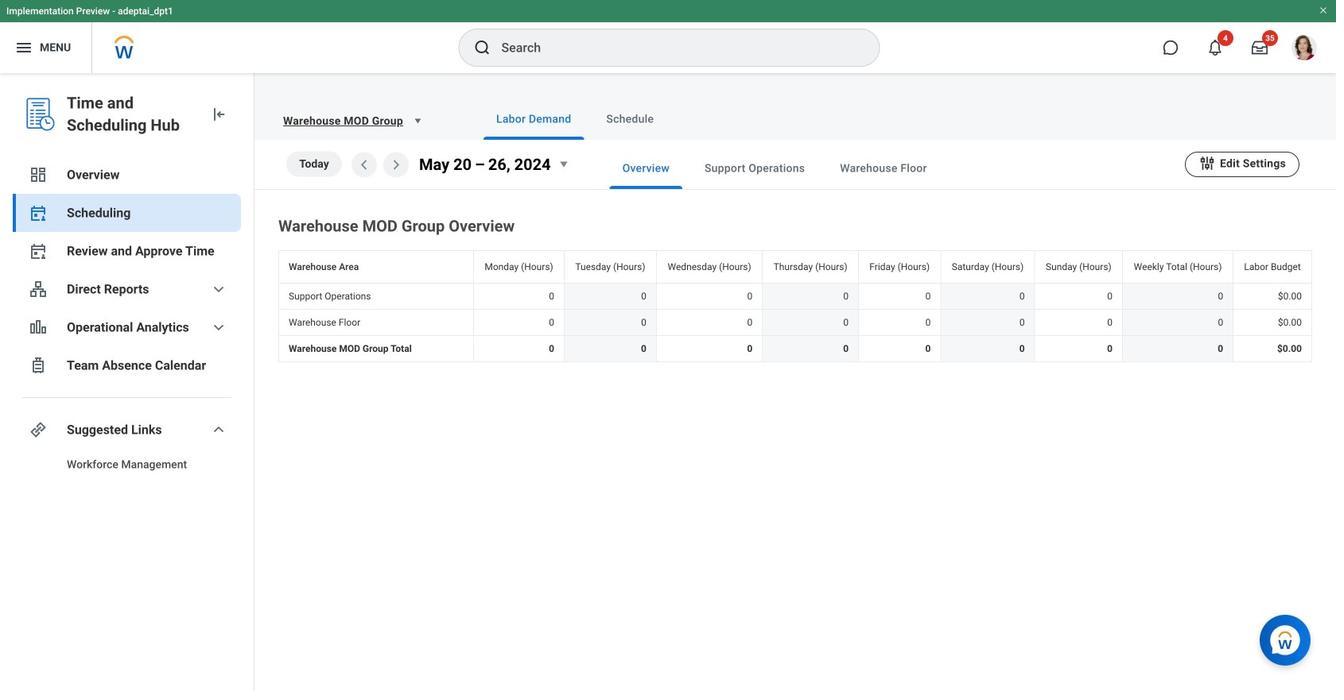 Task type: locate. For each thing, give the bounding box(es) containing it.
banner
[[0, 0, 1336, 73]]

1 vertical spatial tab list
[[578, 148, 1185, 189]]

1 vertical spatial chevron down small image
[[209, 421, 228, 440]]

1 chevron down small image from the top
[[209, 280, 228, 299]]

link image
[[29, 421, 48, 440]]

notifications large image
[[1207, 40, 1223, 56]]

calendar user solid image
[[29, 204, 48, 223]]

0 vertical spatial tab list
[[452, 99, 1317, 140]]

tab panel
[[254, 140, 1336, 366]]

Search Workday  search field
[[501, 30, 847, 65]]

profile logan mcneil image
[[1292, 35, 1317, 64]]

task timeoff image
[[29, 356, 48, 375]]

search image
[[473, 38, 492, 57]]

chevron down small image for the view team image
[[209, 280, 228, 299]]

close environment banner image
[[1319, 6, 1328, 15]]

2 chevron down small image from the top
[[209, 421, 228, 440]]

dashboard image
[[29, 165, 48, 185]]

navigation pane region
[[0, 73, 254, 692]]

configure image
[[1199, 154, 1216, 172]]

0 vertical spatial chevron down small image
[[209, 280, 228, 299]]

chevron left small image
[[355, 156, 374, 175]]

chevron down small image
[[209, 280, 228, 299], [209, 421, 228, 440]]

tab list
[[452, 99, 1317, 140], [578, 148, 1185, 189]]

chart image
[[29, 318, 48, 337]]

chevron down small image
[[209, 318, 228, 337]]

justify image
[[14, 38, 33, 57]]



Task type: vqa. For each thing, say whether or not it's contained in the screenshot.
chevron down small icon
yes



Task type: describe. For each thing, give the bounding box(es) containing it.
inbox large image
[[1252, 40, 1268, 56]]

caret down small image
[[554, 155, 573, 174]]

calendar user solid image
[[29, 242, 48, 261]]

time and scheduling hub element
[[67, 92, 196, 137]]

chevron right small image
[[387, 156, 406, 175]]

transformation import image
[[209, 105, 228, 124]]

view team image
[[29, 280, 48, 299]]

chevron down small image for link icon
[[209, 421, 228, 440]]

caret down small image
[[410, 113, 425, 129]]



